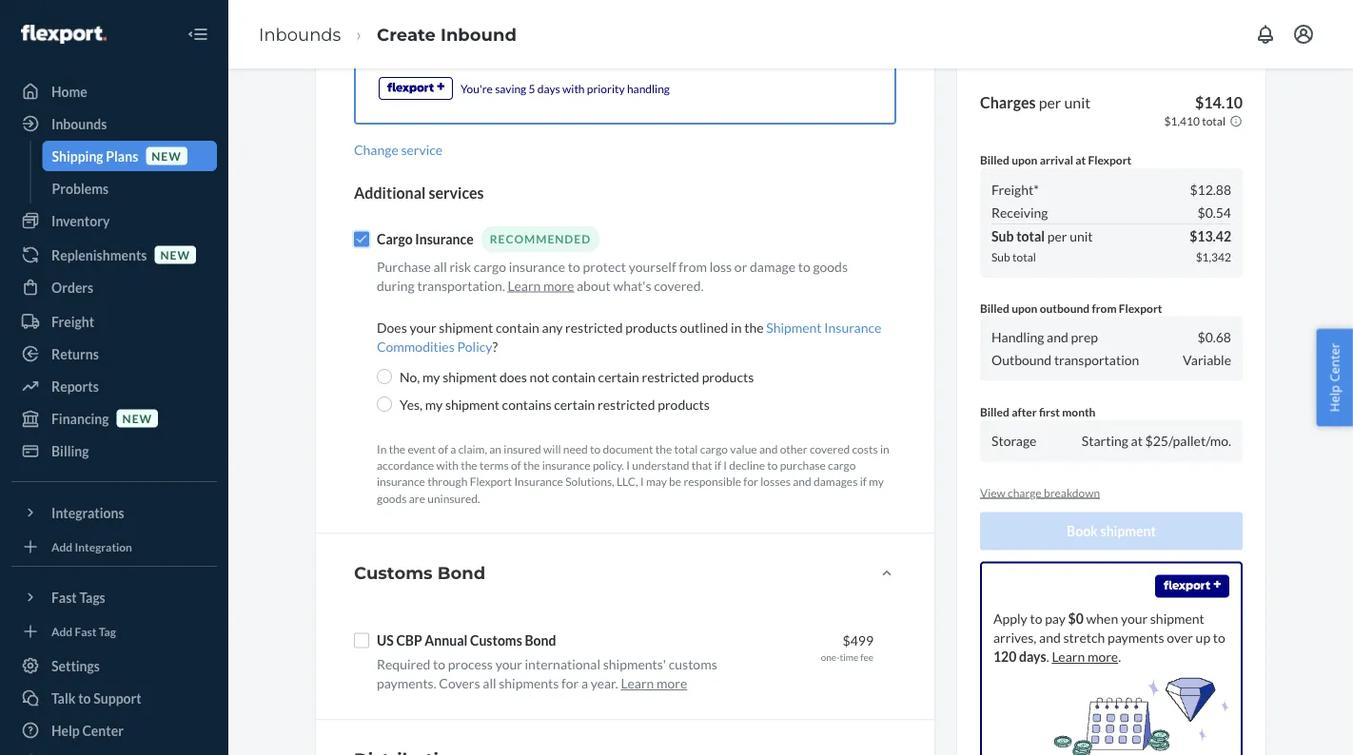 Task type: describe. For each thing, give the bounding box(es) containing it.
arrival
[[1040, 153, 1074, 167]]

learn more button
[[621, 674, 688, 694]]

shipment for does
[[439, 319, 493, 336]]

integrations
[[51, 505, 124, 521]]

open notifications image
[[1255, 23, 1278, 46]]

book shipment
[[1067, 524, 1157, 540]]

cargo
[[377, 231, 413, 247]]

tags
[[79, 590, 105, 606]]

$499 one-time fee
[[821, 633, 874, 663]]

0 horizontal spatial learn more link
[[508, 277, 574, 294]]

to up 'losses'
[[768, 459, 778, 473]]

1 vertical spatial unit
[[1070, 228, 1093, 244]]

1 horizontal spatial customs
[[470, 633, 522, 649]]

1 vertical spatial help
[[51, 723, 80, 739]]

annual
[[425, 633, 468, 649]]

1 vertical spatial if
[[860, 475, 867, 489]]

settings link
[[11, 651, 217, 682]]

and up outbound transportation on the right top of the page
[[1047, 329, 1069, 346]]

more for learn more about what's covered.
[[544, 277, 574, 294]]

2 vertical spatial insurance
[[377, 475, 425, 489]]

the down claim,
[[461, 459, 478, 473]]

other
[[780, 443, 808, 456]]

inbounds inside breadcrumbs navigation
[[259, 24, 341, 45]]

outbound
[[1040, 301, 1090, 315]]

plans
[[106, 148, 138, 164]]

0 vertical spatial certain
[[598, 369, 640, 385]]

inbound
[[441, 24, 517, 45]]

new for replenishments
[[160, 248, 190, 262]]

0 horizontal spatial i
[[627, 459, 630, 473]]

one-
[[821, 652, 840, 663]]

problems
[[52, 180, 109, 197]]

all inside required to process your international shipments' customs payments. covers all shipments for a year.
[[483, 676, 497, 692]]

the up understand
[[656, 443, 672, 456]]

to left pay
[[1031, 611, 1043, 628]]

1 horizontal spatial learn more link
[[1052, 649, 1119, 666]]

your for does
[[410, 319, 437, 336]]

1 horizontal spatial i
[[641, 475, 644, 489]]

pay
[[1045, 611, 1066, 628]]

does
[[377, 319, 407, 336]]

$13.42
[[1190, 228, 1232, 244]]

does
[[500, 369, 527, 385]]

first
[[1040, 405, 1060, 419]]

0 horizontal spatial contain
[[496, 319, 540, 336]]

add for add integration
[[51, 540, 73, 554]]

a inside in the event of a claim, an insured will need to document the total cargo value and other covered costs in accordance with the terms of the insurance policy. i understand that if i decline to purchase cargo insurance through flexport insurance solutions, llc, i may be responsible for losses and damages if my goods are uninsured.
[[451, 443, 456, 456]]

and right value
[[760, 443, 778, 456]]

freight
[[51, 314, 94, 330]]

does your shipment contain any restricted products outlined in the
[[377, 319, 767, 336]]

add integration
[[51, 540, 132, 554]]

my inside in the event of a claim, an insured will need to document the total cargo value and other covered costs in accordance with the terms of the insurance policy. i understand that if i decline to purchase cargo insurance through flexport insurance solutions, llc, i may be responsible for losses and damages if my goods are uninsured.
[[869, 475, 884, 489]]

$0
[[1069, 611, 1084, 628]]

handling and prep
[[992, 329, 1099, 346]]

to right need
[[590, 443, 601, 456]]

when
[[1087, 611, 1119, 628]]

learn for learn more
[[621, 676, 654, 692]]

1 vertical spatial bond
[[525, 633, 556, 649]]

0 vertical spatial unit
[[1065, 93, 1091, 111]]

sub for sub total per unit
[[992, 228, 1014, 244]]

terms
[[480, 459, 509, 473]]

close navigation image
[[187, 23, 209, 46]]

problems link
[[42, 173, 217, 204]]

during
[[377, 277, 415, 294]]

help center link
[[11, 716, 217, 746]]

0 horizontal spatial bond
[[438, 563, 486, 584]]

fee
[[861, 652, 874, 663]]

1 vertical spatial of
[[511, 459, 521, 473]]

total inside in the event of a claim, an insured will need to document the total cargo value and other covered costs in accordance with the terms of the insurance policy. i understand that if i decline to purchase cargo insurance through flexport insurance solutions, llc, i may be responsible for losses and damages if my goods are uninsured.
[[675, 443, 698, 456]]

1 vertical spatial inbounds link
[[11, 109, 217, 139]]

about
[[577, 277, 611, 294]]

starting
[[1082, 433, 1129, 449]]

breadcrumbs navigation
[[244, 7, 532, 62]]

your inside required to process your international shipments' customs payments. covers all shipments for a year.
[[496, 657, 523, 673]]

1 vertical spatial fast
[[75, 625, 97, 639]]

products for yes, my shipment contains certain restricted products
[[658, 396, 710, 413]]

insurance inside purchase all risk cargo insurance to protect yourself from loss or damage to goods during transportation.
[[509, 258, 566, 275]]

cargo insurance
[[377, 231, 474, 247]]

1 horizontal spatial contain
[[552, 369, 596, 385]]

restricted for any
[[566, 319, 623, 336]]

open account menu image
[[1293, 23, 1316, 46]]

2 horizontal spatial i
[[724, 459, 727, 473]]

or
[[735, 258, 748, 275]]

and inside the when your shipment arrives, and stretch payments over up to 120 days . learn more .
[[1040, 630, 1061, 647]]

talk
[[51, 691, 76, 707]]

0 horizontal spatial center
[[82, 723, 124, 739]]

loss
[[710, 258, 732, 275]]

0 vertical spatial per
[[1039, 93, 1062, 111]]

the down insured
[[524, 459, 540, 473]]

3 billed from the top
[[981, 405, 1010, 419]]

days inside the when your shipment arrives, and stretch payments over up to 120 days . learn more .
[[1020, 649, 1047, 666]]

and down purchase
[[793, 475, 812, 489]]

flexport for receiving
[[1089, 153, 1132, 167]]

1 horizontal spatial from
[[1092, 301, 1117, 315]]

shipment for when
[[1151, 611, 1205, 628]]

add for add fast tag
[[51, 625, 73, 639]]

add fast tag link
[[11, 621, 217, 644]]

through
[[428, 475, 468, 489]]

learn more
[[621, 676, 688, 692]]

reports
[[51, 378, 99, 395]]

purchase
[[377, 258, 431, 275]]

document
[[603, 443, 654, 456]]

risk
[[450, 258, 471, 275]]

responsible
[[684, 475, 742, 489]]

flexport inside in the event of a claim, an insured will need to document the total cargo value and other covered costs in accordance with the terms of the insurance policy. i understand that if i decline to purchase cargo insurance through flexport insurance solutions, llc, i may be responsible for losses and damages if my goods are uninsured.
[[470, 475, 512, 489]]

protect
[[583, 258, 626, 275]]

0 vertical spatial with
[[563, 81, 585, 95]]

0 vertical spatial if
[[715, 459, 722, 473]]

goods inside purchase all risk cargo insurance to protect yourself from loss or damage to goods during transportation.
[[813, 258, 848, 275]]

you're saving 5 days with priority handling
[[461, 81, 670, 95]]

0 horizontal spatial of
[[438, 443, 448, 456]]

1 vertical spatial help center
[[51, 723, 124, 739]]

0 vertical spatial at
[[1076, 153, 1086, 167]]

to inside required to process your international shipments' customs payments. covers all shipments for a year.
[[433, 657, 446, 673]]

more for learn more
[[657, 676, 688, 692]]

help inside button
[[1327, 386, 1344, 413]]

additional services
[[354, 183, 484, 202]]

month
[[1063, 405, 1096, 419]]

losses
[[761, 475, 791, 489]]

arrives,
[[994, 630, 1037, 647]]

insurance for cargo insurance
[[415, 231, 474, 247]]

shipment insurance commodities policy link
[[377, 319, 882, 355]]

up
[[1196, 630, 1211, 647]]

upon for freight*
[[1012, 153, 1038, 167]]

what's
[[614, 277, 652, 294]]

prep
[[1072, 329, 1099, 346]]

0 horizontal spatial inbounds
[[51, 116, 107, 132]]

additional
[[354, 183, 426, 202]]

2 . from the left
[[1119, 649, 1122, 666]]

$0.54
[[1198, 204, 1232, 221]]

1 vertical spatial per
[[1048, 228, 1068, 244]]

learn more about what's covered.
[[508, 277, 704, 294]]

1 vertical spatial restricted
[[642, 369, 700, 385]]

in inside in the event of a claim, an insured will need to document the total cargo value and other covered costs in accordance with the terms of the insurance policy. i understand that if i decline to purchase cargo insurance through flexport insurance solutions, llc, i may be responsible for losses and damages if my goods are uninsured.
[[881, 443, 890, 456]]

total for sub total
[[1013, 251, 1037, 264]]

2 vertical spatial cargo
[[828, 459, 856, 473]]

freight link
[[11, 307, 217, 337]]

settings
[[51, 658, 100, 675]]

sub total
[[992, 251, 1037, 264]]

home link
[[11, 76, 217, 107]]

covered.
[[654, 277, 704, 294]]

receiving
[[992, 204, 1049, 221]]

contains
[[502, 396, 552, 413]]

1 vertical spatial certain
[[554, 396, 595, 413]]

returns
[[51, 346, 99, 362]]

my for yes,
[[425, 396, 443, 413]]

after
[[1012, 405, 1037, 419]]

damage
[[750, 258, 796, 275]]

are
[[409, 492, 425, 505]]

billed after first month
[[981, 405, 1096, 419]]

0 vertical spatial customs
[[354, 563, 433, 584]]

to up about
[[568, 258, 581, 275]]

billed upon outbound from flexport
[[981, 301, 1163, 315]]

from inside purchase all risk cargo insurance to protect yourself from loss or damage to goods during transportation.
[[679, 258, 707, 275]]

process
[[448, 657, 493, 673]]

purchase
[[780, 459, 826, 473]]

1 vertical spatial at
[[1132, 433, 1143, 449]]

value
[[731, 443, 757, 456]]



Task type: locate. For each thing, give the bounding box(es) containing it.
upon up freight*
[[1012, 153, 1038, 167]]

1 vertical spatial products
[[702, 369, 754, 385]]

1 vertical spatial billed
[[981, 301, 1010, 315]]

2 vertical spatial insurance
[[514, 475, 564, 489]]

2 vertical spatial new
[[122, 412, 152, 425]]

1 horizontal spatial more
[[657, 676, 688, 692]]

1 vertical spatial insurance
[[542, 459, 591, 473]]

my for no,
[[423, 369, 440, 385]]

shipment down policy
[[443, 369, 497, 385]]

insured
[[504, 443, 542, 456]]

insurance down will
[[514, 475, 564, 489]]

bond up international
[[525, 633, 556, 649]]

purchase all risk cargo insurance to protect yourself from loss or damage to goods during transportation.
[[377, 258, 848, 294]]

from up covered.
[[679, 258, 707, 275]]

the left shipment
[[745, 319, 764, 336]]

sub total per unit
[[992, 228, 1093, 244]]

billed for freight*
[[981, 153, 1010, 167]]

if right that
[[715, 459, 722, 473]]

fast tags
[[51, 590, 105, 606]]

learn down shipments'
[[621, 676, 654, 692]]

more down customs
[[657, 676, 688, 692]]

replenishments
[[51, 247, 147, 263]]

at right arrival
[[1076, 153, 1086, 167]]

a left claim,
[[451, 443, 456, 456]]

$12.88
[[1190, 181, 1232, 198]]

to down annual
[[433, 657, 446, 673]]

1 horizontal spatial all
[[483, 676, 497, 692]]

1 vertical spatial for
[[562, 676, 579, 692]]

integrations button
[[11, 498, 217, 528]]

add inside add integration link
[[51, 540, 73, 554]]

sub down sub total per unit
[[992, 251, 1011, 264]]

2 vertical spatial more
[[657, 676, 688, 692]]

goods
[[813, 258, 848, 275], [377, 492, 407, 505]]

for
[[744, 475, 759, 489], [562, 676, 579, 692]]

insurance down recommended at the left of the page
[[509, 258, 566, 275]]

claim,
[[459, 443, 487, 456]]

in right 'outlined'
[[731, 319, 742, 336]]

will
[[544, 443, 561, 456]]

0 vertical spatial goods
[[813, 258, 848, 275]]

payments
[[1108, 630, 1165, 647]]

0 horizontal spatial at
[[1076, 153, 1086, 167]]

customs bond
[[354, 563, 486, 584]]

costs
[[853, 443, 878, 456]]

i
[[627, 459, 630, 473], [724, 459, 727, 473], [641, 475, 644, 489]]

insurance inside shipment insurance commodities policy
[[825, 319, 882, 336]]

in the event of a claim, an insured will need to document the total cargo value and other covered costs in accordance with the terms of the insurance policy. i understand that if i decline to purchase cargo insurance through flexport insurance solutions, llc, i may be responsible for losses and damages if my goods are uninsured.
[[377, 443, 890, 505]]

certain down no, my shipment does not contain certain restricted products
[[554, 396, 595, 413]]

learn more link up any
[[508, 277, 574, 294]]

talk to support
[[51, 691, 142, 707]]

total down sub total per unit
[[1013, 251, 1037, 264]]

home
[[51, 83, 87, 99]]

create inbound link
[[377, 24, 517, 45]]

goods right damage
[[813, 258, 848, 275]]

1 vertical spatial goods
[[377, 492, 407, 505]]

1 horizontal spatial inbounds
[[259, 24, 341, 45]]

center inside button
[[1327, 343, 1344, 382]]

1 horizontal spatial of
[[511, 459, 521, 473]]

0 horizontal spatial inbounds link
[[11, 109, 217, 139]]

None radio
[[377, 369, 392, 385]]

restricted down shipment insurance commodities policy link
[[642, 369, 700, 385]]

flexport right arrival
[[1089, 153, 1132, 167]]

1 horizontal spatial for
[[744, 475, 759, 489]]

transportation.
[[417, 277, 505, 294]]

total down receiving
[[1017, 228, 1045, 244]]

None radio
[[377, 397, 392, 412]]

no,
[[400, 369, 420, 385]]

2 horizontal spatial insurance
[[825, 319, 882, 336]]

flexport up transportation
[[1119, 301, 1163, 315]]

0 vertical spatial insurance
[[415, 231, 474, 247]]

None checkbox
[[354, 232, 369, 247], [354, 634, 369, 649], [354, 232, 369, 247], [354, 634, 369, 649]]

help
[[1327, 386, 1344, 413], [51, 723, 80, 739]]

with left priority
[[563, 81, 585, 95]]

restricted for certain
[[598, 396, 655, 413]]

0 horizontal spatial .
[[1047, 649, 1050, 666]]

saving
[[495, 81, 527, 95]]

0 horizontal spatial more
[[544, 277, 574, 294]]

1 vertical spatial sub
[[992, 251, 1011, 264]]

0 horizontal spatial cargo
[[474, 258, 507, 275]]

over
[[1168, 630, 1194, 647]]

insurance down need
[[542, 459, 591, 473]]

book shipment button
[[981, 513, 1243, 551]]

shipment down view charge breakdown button
[[1101, 524, 1157, 540]]

$1,342
[[1196, 251, 1232, 264]]

0 vertical spatial inbounds link
[[259, 24, 341, 45]]

new for financing
[[122, 412, 152, 425]]

shipments'
[[603, 657, 666, 673]]

1 . from the left
[[1047, 649, 1050, 666]]

outbound transportation
[[992, 352, 1140, 368]]

.
[[1047, 649, 1050, 666], [1119, 649, 1122, 666]]

2 billed from the top
[[981, 301, 1010, 315]]

restricted up the document
[[598, 396, 655, 413]]

0 horizontal spatial help center
[[51, 723, 124, 739]]

unit up billed upon outbound from flexport
[[1070, 228, 1093, 244]]

1 vertical spatial all
[[483, 676, 497, 692]]

days down arrives,
[[1020, 649, 1047, 666]]

1 horizontal spatial inbounds link
[[259, 24, 341, 45]]

in
[[377, 443, 387, 456]]

products down what's
[[626, 319, 678, 336]]

yes,
[[400, 396, 423, 413]]

billed left after
[[981, 405, 1010, 419]]

with inside in the event of a claim, an insured will need to document the total cargo value and other covered costs in accordance with the terms of the insurance policy. i understand that if i decline to purchase cargo insurance through flexport insurance solutions, llc, i may be responsible for losses and damages if my goods are uninsured.
[[436, 459, 459, 473]]

contain
[[496, 319, 540, 336], [552, 369, 596, 385]]

and down pay
[[1040, 630, 1061, 647]]

insurance inside in the event of a claim, an insured will need to document the total cargo value and other covered costs in accordance with the terms of the insurance policy. i understand that if i decline to purchase cargo insurance through flexport insurance solutions, llc, i may be responsible for losses and damages if my goods are uninsured.
[[514, 475, 564, 489]]

covered
[[810, 443, 850, 456]]

your up "shipments"
[[496, 657, 523, 673]]

0 vertical spatial restricted
[[566, 319, 623, 336]]

customs up process
[[470, 633, 522, 649]]

year.
[[591, 676, 619, 692]]

0 horizontal spatial all
[[434, 258, 447, 275]]

1 vertical spatial with
[[436, 459, 459, 473]]

help center inside button
[[1327, 343, 1344, 413]]

shipment up over
[[1151, 611, 1205, 628]]

0 vertical spatial center
[[1327, 343, 1344, 382]]

more left about
[[544, 277, 574, 294]]

0 horizontal spatial for
[[562, 676, 579, 692]]

us
[[377, 633, 394, 649]]

1 horizontal spatial if
[[860, 475, 867, 489]]

to right talk
[[78, 691, 91, 707]]

apply to pay $0
[[994, 611, 1084, 628]]

2 add from the top
[[51, 625, 73, 639]]

0 horizontal spatial from
[[679, 258, 707, 275]]

more inside the when your shipment arrives, and stretch payments over up to 120 days . learn more .
[[1088, 649, 1119, 666]]

learn for learn more about what's covered.
[[508, 277, 541, 294]]

days right 5
[[538, 81, 561, 95]]

0 vertical spatial my
[[423, 369, 440, 385]]

1 vertical spatial learn
[[1052, 649, 1085, 666]]

1 vertical spatial add
[[51, 625, 73, 639]]

goods left the "are"
[[377, 492, 407, 505]]

the
[[745, 319, 764, 336], [389, 443, 406, 456], [656, 443, 672, 456], [461, 459, 478, 473], [524, 459, 540, 473]]

service
[[401, 141, 443, 157]]

120
[[994, 649, 1017, 666]]

2 vertical spatial billed
[[981, 405, 1010, 419]]

with up through
[[436, 459, 459, 473]]

shipment up policy
[[439, 319, 493, 336]]

0 horizontal spatial customs
[[354, 563, 433, 584]]

billing link
[[11, 436, 217, 466]]

my right 'yes,'
[[425, 396, 443, 413]]

to right damage
[[798, 258, 811, 275]]

if right damages
[[860, 475, 867, 489]]

new right plans
[[152, 149, 182, 163]]

add left integration
[[51, 540, 73, 554]]

fast left tags
[[51, 590, 77, 606]]

days
[[538, 81, 561, 95], [1020, 649, 1047, 666]]

all
[[434, 258, 447, 275], [483, 676, 497, 692]]

0 vertical spatial in
[[731, 319, 742, 336]]

more down stretch
[[1088, 649, 1119, 666]]

1 horizontal spatial days
[[1020, 649, 1047, 666]]

all inside purchase all risk cargo insurance to protect yourself from loss or damage to goods during transportation.
[[434, 258, 447, 275]]

1 horizontal spatial center
[[1327, 343, 1344, 382]]

sub for sub total
[[992, 251, 1011, 264]]

outbound
[[992, 352, 1052, 368]]

1 sub from the top
[[992, 228, 1014, 244]]

for down decline
[[744, 475, 759, 489]]

0 horizontal spatial days
[[538, 81, 561, 95]]

shipment inside button
[[1101, 524, 1157, 540]]

commodities
[[377, 338, 455, 355]]

decline
[[730, 459, 765, 473]]

learn inside the when your shipment arrives, and stretch payments over up to 120 days . learn more .
[[1052, 649, 1085, 666]]

at
[[1076, 153, 1086, 167], [1132, 433, 1143, 449]]

1 vertical spatial your
[[1121, 611, 1148, 628]]

1 horizontal spatial with
[[563, 81, 585, 95]]

with
[[563, 81, 585, 95], [436, 459, 459, 473]]

charges
[[981, 93, 1036, 111]]

more inside 'button'
[[657, 676, 688, 692]]

charges per unit
[[981, 93, 1091, 111]]

your up commodities
[[410, 319, 437, 336]]

1 vertical spatial cargo
[[700, 443, 728, 456]]

0 horizontal spatial in
[[731, 319, 742, 336]]

my down costs
[[869, 475, 884, 489]]

insurance down accordance
[[377, 475, 425, 489]]

flexport down terms at the bottom left of the page
[[470, 475, 512, 489]]

1 vertical spatial inbounds
[[51, 116, 107, 132]]

your up payments
[[1121, 611, 1148, 628]]

add up settings
[[51, 625, 73, 639]]

cbp
[[396, 633, 422, 649]]

international
[[525, 657, 601, 673]]

. down pay
[[1047, 649, 1050, 666]]

be
[[669, 475, 682, 489]]

add integration link
[[11, 536, 217, 559]]

yourself
[[629, 258, 677, 275]]

0 vertical spatial your
[[410, 319, 437, 336]]

add inside "add fast tag" link
[[51, 625, 73, 639]]

shipment for yes,
[[445, 396, 500, 413]]

cargo right risk in the top left of the page
[[474, 258, 507, 275]]

1 vertical spatial new
[[160, 248, 190, 262]]

1 horizontal spatial certain
[[598, 369, 640, 385]]

1 vertical spatial center
[[82, 723, 124, 739]]

0 vertical spatial flexport
[[1089, 153, 1132, 167]]

$1,410 total
[[1165, 114, 1226, 128]]

0 vertical spatial more
[[544, 277, 574, 294]]

1 upon from the top
[[1012, 153, 1038, 167]]

shipment for no,
[[443, 369, 497, 385]]

insurance right shipment
[[825, 319, 882, 336]]

freight*
[[992, 181, 1039, 198]]

upon for handling and prep
[[1012, 301, 1038, 315]]

payments.
[[377, 676, 437, 692]]

i down the document
[[627, 459, 630, 473]]

your for when
[[1121, 611, 1148, 628]]

to
[[568, 258, 581, 275], [798, 258, 811, 275], [590, 443, 601, 456], [768, 459, 778, 473], [1031, 611, 1043, 628], [1214, 630, 1226, 647], [433, 657, 446, 673], [78, 691, 91, 707]]

a inside required to process your international shipments' customs payments. covers all shipments for a year.
[[582, 676, 588, 692]]

view
[[981, 486, 1006, 500]]

billed
[[981, 153, 1010, 167], [981, 301, 1010, 315], [981, 405, 1010, 419]]

of right event
[[438, 443, 448, 456]]

total up that
[[675, 443, 698, 456]]

not
[[530, 369, 550, 385]]

1 vertical spatial days
[[1020, 649, 1047, 666]]

shipment up claim,
[[445, 396, 500, 413]]

uninsured.
[[428, 492, 480, 505]]

learn inside 'button'
[[621, 676, 654, 692]]

priority
[[587, 81, 625, 95]]

fast tags button
[[11, 583, 217, 613]]

may
[[646, 475, 667, 489]]

flexport logo image
[[21, 25, 106, 44]]

1 horizontal spatial help
[[1327, 386, 1344, 413]]

fast inside dropdown button
[[51, 590, 77, 606]]

all left risk in the top left of the page
[[434, 258, 447, 275]]

insurance for shipment insurance commodities policy
[[825, 319, 882, 336]]

2 vertical spatial learn
[[621, 676, 654, 692]]

per down receiving
[[1048, 228, 1068, 244]]

from up prep
[[1092, 301, 1117, 315]]

0 vertical spatial sub
[[992, 228, 1014, 244]]

products down 'outlined'
[[702, 369, 754, 385]]

learn down recommended at the left of the page
[[508, 277, 541, 294]]

insurance up risk in the top left of the page
[[415, 231, 474, 247]]

all down process
[[483, 676, 497, 692]]

unit up arrival
[[1065, 93, 1091, 111]]

1 vertical spatial learn more link
[[1052, 649, 1119, 666]]

bond up us cbp annual customs bond
[[438, 563, 486, 584]]

inbounds
[[259, 24, 341, 45], [51, 116, 107, 132]]

upon up the handling
[[1012, 301, 1038, 315]]

event
[[408, 443, 436, 456]]

integration
[[75, 540, 132, 554]]

breakdown
[[1044, 486, 1101, 500]]

required to process your international shipments' customs payments. covers all shipments for a year.
[[377, 657, 718, 692]]

0 vertical spatial help
[[1327, 386, 1344, 413]]

inventory
[[51, 213, 110, 229]]

to inside button
[[78, 691, 91, 707]]

recommended
[[490, 232, 591, 246]]

0 vertical spatial of
[[438, 443, 448, 456]]

products up that
[[658, 396, 710, 413]]

1 horizontal spatial insurance
[[514, 475, 564, 489]]

total for $1,410 total
[[1203, 114, 1226, 128]]

0 horizontal spatial learn
[[508, 277, 541, 294]]

2 vertical spatial restricted
[[598, 396, 655, 413]]

policy.
[[593, 459, 624, 473]]

unit
[[1065, 93, 1091, 111], [1070, 228, 1093, 244]]

charge
[[1008, 486, 1042, 500]]

2 sub from the top
[[992, 251, 1011, 264]]

new for shipping plans
[[152, 149, 182, 163]]

fast left tag
[[75, 625, 97, 639]]

in right costs
[[881, 443, 890, 456]]

cargo inside purchase all risk cargo insurance to protect yourself from loss or damage to goods during transportation.
[[474, 258, 507, 275]]

new up orders "link"
[[160, 248, 190, 262]]

shipping plans
[[52, 148, 138, 164]]

a left year.
[[582, 676, 588, 692]]

0 vertical spatial learn
[[508, 277, 541, 294]]

flexport for outbound transportation
[[1119, 301, 1163, 315]]

0 vertical spatial inbounds
[[259, 24, 341, 45]]

0 vertical spatial new
[[152, 149, 182, 163]]

1 horizontal spatial goods
[[813, 258, 848, 275]]

contain up yes, my shipment contains certain restricted products
[[552, 369, 596, 385]]

1 vertical spatial flexport
[[1119, 301, 1163, 315]]

goods inside in the event of a claim, an insured will need to document the total cargo value and other covered costs in accordance with the terms of the insurance policy. i understand that if i decline to purchase cargo insurance through flexport insurance solutions, llc, i may be responsible for losses and damages if my goods are uninsured.
[[377, 492, 407, 505]]

for inside required to process your international shipments' customs payments. covers all shipments for a year.
[[562, 676, 579, 692]]

to inside the when your shipment arrives, and stretch payments over up to 120 days . learn more .
[[1214, 630, 1226, 647]]

per right charges
[[1039, 93, 1062, 111]]

2 upon from the top
[[1012, 301, 1038, 315]]

add fast tag
[[51, 625, 116, 639]]

0 vertical spatial days
[[538, 81, 561, 95]]

sub up 'sub total'
[[992, 228, 1014, 244]]

billed up the handling
[[981, 301, 1010, 315]]

shipment inside the when your shipment arrives, and stretch payments over up to 120 days . learn more .
[[1151, 611, 1205, 628]]

restricted right any
[[566, 319, 623, 336]]

view charge breakdown
[[981, 486, 1101, 500]]

the right in
[[389, 443, 406, 456]]

understand
[[632, 459, 690, 473]]

0 vertical spatial billed
[[981, 153, 1010, 167]]

1 vertical spatial insurance
[[825, 319, 882, 336]]

1 horizontal spatial .
[[1119, 649, 1122, 666]]

total down $14.10
[[1203, 114, 1226, 128]]

2 vertical spatial flexport
[[470, 475, 512, 489]]

1 horizontal spatial in
[[881, 443, 890, 456]]

0 vertical spatial for
[[744, 475, 759, 489]]

customs up us
[[354, 563, 433, 584]]

for down international
[[562, 676, 579, 692]]

1 horizontal spatial at
[[1132, 433, 1143, 449]]

billed up freight*
[[981, 153, 1010, 167]]

0 horizontal spatial if
[[715, 459, 722, 473]]

$499
[[843, 633, 874, 649]]

new down reports link
[[122, 412, 152, 425]]

certain down shipment insurance commodities policy link
[[598, 369, 640, 385]]

1 add from the top
[[51, 540, 73, 554]]

1 billed from the top
[[981, 153, 1010, 167]]

0 vertical spatial fast
[[51, 590, 77, 606]]

products for does your shipment contain any restricted products outlined in the
[[626, 319, 678, 336]]

learn down stretch
[[1052, 649, 1085, 666]]

billed for handling and prep
[[981, 301, 1010, 315]]

transportation
[[1055, 352, 1140, 368]]

2 horizontal spatial more
[[1088, 649, 1119, 666]]

for inside in the event of a claim, an insured will need to document the total cargo value and other covered costs in accordance with the terms of the insurance policy. i understand that if i decline to purchase cargo insurance through flexport insurance solutions, llc, i may be responsible for losses and damages if my goods are uninsured.
[[744, 475, 759, 489]]

starting at $25/pallet/mo.
[[1082, 433, 1232, 449]]

restricted
[[566, 319, 623, 336], [642, 369, 700, 385], [598, 396, 655, 413]]

total for sub total per unit
[[1017, 228, 1045, 244]]

1 vertical spatial customs
[[470, 633, 522, 649]]

1 horizontal spatial a
[[582, 676, 588, 692]]

to right up on the bottom of the page
[[1214, 630, 1226, 647]]

your inside the when your shipment arrives, and stretch payments over up to 120 days . learn more .
[[1121, 611, 1148, 628]]

no, my shipment does not contain certain restricted products
[[400, 369, 754, 385]]



Task type: vqa. For each thing, say whether or not it's contained in the screenshot.


